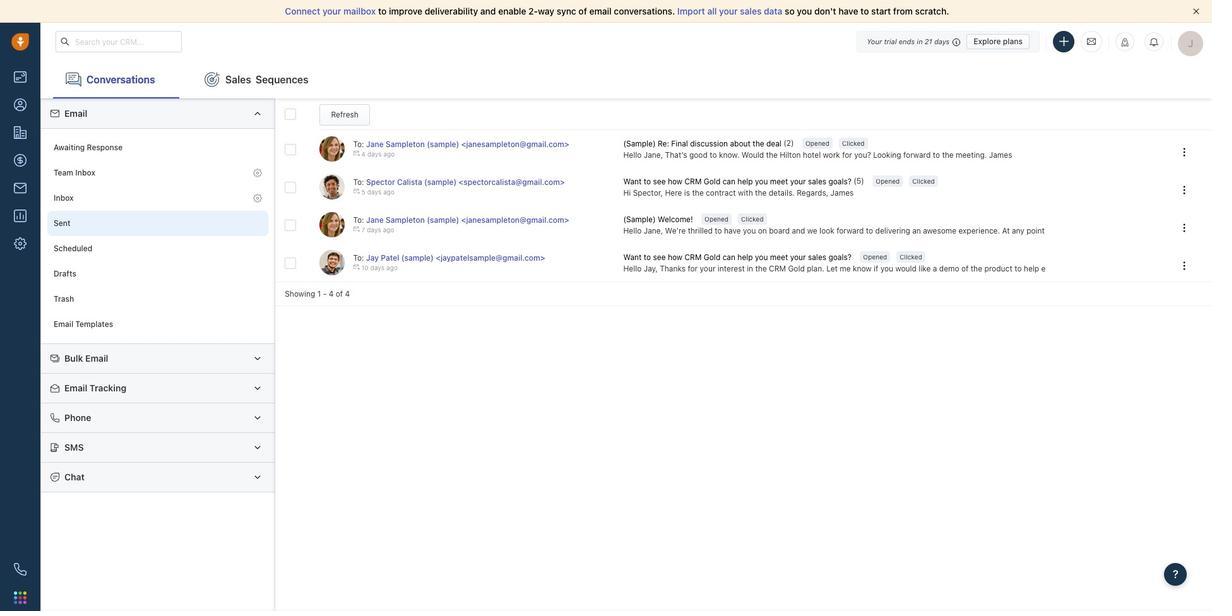 Task type: vqa. For each thing, say whether or not it's contained in the screenshot.
1st want from the bottom of the page
yes



Task type: describe. For each thing, give the bounding box(es) containing it.
jay,
[[644, 264, 658, 273]]

discussion
[[691, 139, 728, 149]]

can for want to see how crm gold can help you meet your sales goals?
[[723, 253, 736, 262]]

we
[[808, 226, 818, 235]]

plan.
[[807, 264, 825, 273]]

hello for hello jane, that's good to know. would the hilton hotel work for you? looking forward to the meeting. james
[[624, 150, 642, 160]]

final
[[672, 139, 688, 149]]

trash link
[[47, 287, 269, 312]]

to left start
[[861, 6, 870, 16]]

jane, for that's
[[644, 150, 663, 160]]

hello jay, thanks for your interest in the crm gold plan. let me know if you would like a demo of the product to help expedite your evaluation. regards, james
[[624, 264, 1190, 273]]

start
[[872, 6, 892, 16]]

0 horizontal spatial and
[[481, 6, 496, 16]]

1 vertical spatial if
[[874, 264, 879, 273]]

help up interest
[[738, 253, 753, 262]]

2-
[[529, 6, 538, 16]]

1 outgoing image from the top
[[353, 151, 360, 157]]

email for email
[[64, 108, 87, 119]]

plans
[[1004, 36, 1023, 46]]

opened up know
[[864, 253, 888, 261]]

jane sampleton (sample) <janesampleton@gmail.com> link for (sample) welcome!
[[366, 216, 569, 225]]

spector
[[366, 178, 395, 187]]

conversations
[[87, 74, 155, 85]]

way
[[538, 6, 555, 16]]

to for 7 days ago
[[353, 216, 362, 225]]

jay
[[366, 253, 379, 263]]

sequences
[[256, 74, 309, 85]]

to right mailbox
[[378, 6, 387, 16]]

somet
[[1192, 226, 1213, 235]]

2 vertical spatial gold
[[789, 264, 805, 273]]

to : spector calista (sample) <spectorcalista@gmail.com>
[[353, 178, 565, 187]]

awaiting response
[[54, 143, 123, 152]]

1 horizontal spatial if
[[1116, 226, 1121, 235]]

you inside want to see how crm gold can help you meet your sales goals? (5)
[[756, 177, 768, 187]]

you left would at the top right of the page
[[881, 264, 894, 273]]

the down want to see how crm gold can help you meet your sales goals? (5)
[[756, 188, 767, 197]]

product
[[985, 264, 1013, 273]]

(5)
[[854, 176, 865, 186]]

awaiting response link
[[47, 135, 269, 160]]

days for 5 days ago
[[367, 189, 382, 196]]

1 horizontal spatial in
[[917, 37, 923, 45]]

crm for want to see how crm gold can help you meet your sales goals? (5)
[[685, 177, 702, 187]]

hi
[[624, 188, 631, 197]]

sales sequences
[[226, 74, 309, 85]]

your
[[867, 37, 883, 45]]

0 vertical spatial with
[[738, 188, 753, 197]]

point
[[1027, 226, 1045, 235]]

clicked up you?
[[843, 140, 865, 147]]

to left the meeting.
[[933, 150, 941, 160]]

help right need
[[1158, 226, 1173, 235]]

0 horizontal spatial 4
[[329, 289, 334, 299]]

improve
[[389, 6, 423, 16]]

phone image
[[14, 563, 27, 576]]

enable
[[499, 6, 527, 16]]

ago for 4 days ago
[[384, 151, 395, 158]]

tab list containing conversations
[[40, 61, 1213, 99]]

0 horizontal spatial forward
[[837, 226, 864, 235]]

data
[[764, 6, 783, 16]]

sync
[[557, 6, 577, 16]]

you left the on
[[743, 226, 756, 235]]

explore plans link
[[967, 34, 1030, 49]]

inbox link
[[47, 186, 269, 211]]

need
[[1138, 226, 1156, 235]]

<jaypatelsample@gmail.com>
[[436, 253, 545, 263]]

1 horizontal spatial inbox
[[75, 168, 95, 178]]

jane, for we're
[[644, 226, 663, 235]]

to down discussion
[[710, 150, 717, 160]]

(sample) welcome! link
[[624, 214, 696, 225]]

of left time
[[1048, 226, 1055, 235]]

showing
[[285, 289, 315, 299]]

2 horizontal spatial james
[[1167, 264, 1190, 273]]

: for 5 days ago
[[362, 178, 364, 187]]

2 vertical spatial crm
[[769, 264, 786, 273]]

tracking
[[90, 383, 126, 394]]

the left the meeting.
[[943, 150, 954, 160]]

your inside want to see how crm gold can help you meet your sales goals? (5)
[[791, 177, 806, 187]]

know
[[853, 264, 872, 273]]

spector,
[[633, 188, 663, 197]]

clicked up the on
[[742, 216, 764, 223]]

email for email templates
[[54, 320, 73, 329]]

an
[[913, 226, 921, 235]]

connect your mailbox to improve deliverability and enable 2-way sync of email conversations. import all your sales data so you don't have to start from scratch.
[[285, 6, 950, 16]]

don't
[[815, 6, 837, 16]]

import all your sales data link
[[678, 6, 785, 16]]

expedite
[[1042, 264, 1073, 273]]

crm for want to see how crm gold can help you meet your sales goals?
[[685, 253, 702, 262]]

hello jane, we're thrilled to have you on board and we look forward to delivering an awesome experience. at any point of time in this trial, if you need help with somet
[[624, 226, 1213, 235]]

see for want to see how crm gold can help you meet your sales goals? (5)
[[654, 177, 666, 187]]

to : jane sampleton (sample) <janesampleton@gmail.com> for (sample) welcome!
[[353, 216, 569, 225]]

awesome
[[924, 226, 957, 235]]

this
[[1083, 226, 1096, 235]]

email tracking
[[64, 383, 126, 394]]

how for want to see how crm gold can help you meet your sales goals? (5)
[[668, 177, 683, 187]]

evaluation.
[[1093, 264, 1131, 273]]

10
[[362, 264, 369, 272]]

help left expedite
[[1025, 264, 1040, 273]]

0 vertical spatial sales
[[740, 6, 762, 16]]

gold for want to see how crm gold can help you meet your sales goals? (5)
[[704, 177, 721, 187]]

opened up the hello jane, that's good to know. would the hilton hotel work for you? looking forward to the meeting. james
[[806, 140, 830, 147]]

hi spector, here is the contract with the details. regards, james
[[624, 188, 854, 197]]

your inside button
[[791, 253, 806, 262]]

opened up thrilled
[[705, 216, 729, 223]]

import
[[678, 6, 705, 16]]

to : jane sampleton (sample) <janesampleton@gmail.com> for (sample) re: final discussion about the deal
[[353, 140, 569, 149]]

days for 4 days ago
[[368, 151, 382, 158]]

want for want to see how crm gold can help you meet your sales goals? (5)
[[624, 177, 642, 187]]

response
[[87, 143, 123, 152]]

chat
[[64, 472, 85, 483]]

sales sequences link
[[192, 61, 321, 99]]

jane sampleton (sample) <janesampleton@gmail.com> link for (sample) re: final discussion about the deal
[[366, 140, 569, 149]]

the down deal
[[767, 150, 778, 160]]

5
[[362, 189, 366, 196]]

would
[[742, 150, 764, 160]]

days for 7 days ago
[[367, 226, 381, 234]]

21
[[925, 37, 933, 45]]

want to see how crm gold can help you meet your sales goals? button for to : spector calista (sample) <spectorcalista@gmail.com>
[[624, 176, 854, 187]]

clicked up hello jay, thanks for your interest in the crm gold plan. let me know if you would like a demo of the product to help expedite your evaluation. regards, james at the top
[[900, 253, 923, 261]]

help inside want to see how crm gold can help you meet your sales goals? (5)
[[738, 177, 753, 187]]

hilton
[[780, 150, 801, 160]]

from
[[894, 6, 913, 16]]

email for email tracking
[[64, 383, 87, 394]]

board
[[770, 226, 790, 235]]

outgoing image
[[353, 189, 360, 195]]

email
[[590, 6, 612, 16]]

refresh button
[[320, 104, 370, 126]]

calista
[[397, 178, 422, 187]]

good
[[690, 150, 708, 160]]

welcome!
[[658, 215, 693, 225]]

that's
[[666, 150, 688, 160]]

outgoing image for (sample)
[[353, 226, 360, 233]]

0 horizontal spatial regards,
[[797, 188, 829, 197]]

deal
[[767, 139, 782, 149]]

scratch.
[[916, 6, 950, 16]]

sms
[[64, 442, 84, 453]]

sales for want to see how crm gold can help you meet your sales goals?
[[809, 253, 827, 262]]

(2)
[[784, 138, 794, 148]]

freshworks switcher image
[[14, 592, 27, 604]]



Task type: locate. For each thing, give the bounding box(es) containing it.
tab list
[[40, 61, 1213, 99]]

you down the on
[[756, 253, 768, 262]]

email down trash
[[54, 320, 73, 329]]

of right demo
[[962, 264, 969, 273]]

2 hello from the top
[[624, 226, 642, 235]]

2 jane, from the top
[[644, 226, 663, 235]]

sales for want to see how crm gold can help you meet your sales goals? (5)
[[809, 177, 827, 187]]

(sample) for 10 days ago
[[402, 253, 434, 263]]

1 to from the top
[[353, 140, 362, 149]]

1 how from the top
[[668, 177, 683, 187]]

(sample) for 4 days ago
[[427, 140, 459, 149]]

1 want to see how crm gold can help you meet your sales goals? button from the top
[[624, 176, 854, 187]]

to left delivering
[[867, 226, 874, 235]]

conversations.
[[614, 6, 675, 16]]

1 want to see how crm gold can help you meet your sales goals? link from the top
[[624, 176, 854, 187]]

if
[[1116, 226, 1121, 235], [874, 264, 879, 273]]

1 vertical spatial regards,
[[1134, 264, 1165, 273]]

(sample) re: final discussion about the deal button
[[624, 138, 784, 149]]

forward right look
[[837, 226, 864, 235]]

<janesampleton@gmail.com> for (sample) welcome!
[[462, 216, 569, 225]]

1 vertical spatial goals?
[[829, 253, 852, 262]]

in left 21
[[917, 37, 923, 45]]

look
[[820, 226, 835, 235]]

: up 7
[[362, 216, 364, 225]]

1 horizontal spatial forward
[[904, 150, 931, 160]]

0 horizontal spatial have
[[725, 226, 741, 235]]

jane sampleton (sample) <janesampleton@gmail.com> link down the spector calista (sample) <spectorcalista@gmail.com> link
[[366, 216, 569, 225]]

2 want to see how crm gold can help you meet your sales goals? button from the top
[[624, 252, 854, 263]]

to up 10
[[353, 253, 362, 263]]

can inside button
[[723, 253, 736, 262]]

(sample) for 7 days ago
[[427, 216, 459, 225]]

jane up 7 days ago
[[366, 216, 384, 225]]

at
[[1003, 226, 1010, 235]]

of right - at left top
[[336, 289, 343, 299]]

outgoing image left 7
[[353, 226, 360, 233]]

0 vertical spatial meet
[[771, 177, 789, 187]]

outgoing image left 10
[[353, 264, 360, 271]]

what's new image
[[1121, 38, 1130, 47]]

want to see how crm gold can help you meet your sales goals? button for to : jay patel (sample) <jaypatelsample@gmail.com>
[[624, 252, 854, 263]]

connect your mailbox link
[[285, 6, 378, 16]]

1 vertical spatial in
[[1075, 226, 1081, 235]]

3 to from the top
[[353, 216, 362, 225]]

1 vertical spatial jane sampleton (sample) <janesampleton@gmail.com> link
[[366, 216, 569, 225]]

jane for (sample) welcome!
[[366, 216, 384, 225]]

you up hi spector, here is the contract with the details. regards, james
[[756, 177, 768, 187]]

5 days ago
[[362, 189, 395, 196]]

the down want to see how crm gold can help you meet your sales goals?
[[756, 264, 767, 273]]

how up "here"
[[668, 177, 683, 187]]

0 vertical spatial see
[[654, 177, 666, 187]]

4 : from the top
[[362, 253, 364, 263]]

0 vertical spatial how
[[668, 177, 683, 187]]

on
[[759, 226, 767, 235]]

to up outgoing image
[[353, 178, 362, 187]]

1 vertical spatial (sample)
[[624, 215, 656, 225]]

jay patel (sample) <jaypatelsample@gmail.com> link
[[366, 253, 545, 263]]

the left product
[[971, 264, 983, 273]]

1 see from the top
[[654, 177, 666, 187]]

sales up the plan.
[[809, 253, 827, 262]]

how up thanks
[[668, 253, 683, 262]]

2 to : jane sampleton (sample) <janesampleton@gmail.com> from the top
[[353, 216, 569, 225]]

re:
[[658, 139, 670, 149]]

regards,
[[797, 188, 829, 197], [1134, 264, 1165, 273]]

1 horizontal spatial and
[[792, 226, 806, 235]]

4 to from the top
[[353, 253, 362, 263]]

3 hello from the top
[[624, 264, 642, 273]]

(sample) right calista
[[424, 178, 457, 187]]

phone
[[64, 412, 91, 423]]

patel
[[381, 253, 399, 263]]

0 vertical spatial want to see how crm gold can help you meet your sales goals? link
[[624, 176, 854, 187]]

the right "is"
[[693, 188, 704, 197]]

me
[[840, 264, 851, 273]]

0 vertical spatial to : jane sampleton (sample) <janesampleton@gmail.com>
[[353, 140, 569, 149]]

let
[[827, 264, 838, 273]]

how inside want to see how crm gold can help you meet your sales goals? (5)
[[668, 177, 683, 187]]

goals? inside button
[[829, 253, 852, 262]]

days right 21
[[935, 37, 950, 45]]

see inside want to see how crm gold can help you meet your sales goals? (5)
[[654, 177, 666, 187]]

for left you?
[[843, 150, 853, 160]]

1 vertical spatial outgoing image
[[353, 226, 360, 233]]

jane sampleton (sample) <janesampleton@gmail.com> link
[[366, 140, 569, 149], [366, 216, 569, 225]]

<janesampleton@gmail.com> for (sample) re: final discussion about the deal
[[462, 140, 569, 149]]

hello for hello jane, we're thrilled to have you on board and we look forward to delivering an awesome experience. at any point of time in this trial, if you need help with somet
[[624, 226, 642, 235]]

:
[[362, 140, 364, 149], [362, 178, 364, 187], [362, 216, 364, 225], [362, 253, 364, 263]]

for
[[843, 150, 853, 160], [688, 264, 698, 273]]

0 vertical spatial want to see how crm gold can help you meet your sales goals? button
[[624, 176, 854, 187]]

gold for want to see how crm gold can help you meet your sales goals?
[[704, 253, 721, 262]]

2 outgoing image from the top
[[353, 226, 360, 233]]

to : jane sampleton (sample) <janesampleton@gmail.com>
[[353, 140, 569, 149], [353, 216, 569, 225]]

drafts link
[[47, 262, 269, 287]]

1 goals? from the top
[[829, 177, 852, 187]]

1 meet from the top
[[771, 177, 789, 187]]

can up contract
[[723, 177, 736, 187]]

days up 'spector'
[[368, 151, 382, 158]]

any
[[1013, 226, 1025, 235]]

sales inside want to see how crm gold can help you meet your sales goals? (5)
[[809, 177, 827, 187]]

to right product
[[1015, 264, 1022, 273]]

<janesampleton@gmail.com>
[[462, 140, 569, 149], [462, 216, 569, 225]]

hello
[[624, 150, 642, 160], [624, 226, 642, 235], [624, 264, 642, 273]]

1 vertical spatial sampleton
[[386, 216, 425, 225]]

1 vertical spatial gold
[[704, 253, 721, 262]]

2 jane from the top
[[366, 216, 384, 225]]

forward
[[904, 150, 931, 160], [837, 226, 864, 235]]

10 days ago
[[362, 264, 398, 272]]

to : jane sampleton (sample) <janesampleton@gmail.com> down to : spector calista (sample) <spectorcalista@gmail.com>
[[353, 216, 569, 225]]

regards, right details.
[[797, 188, 829, 197]]

goals? left (5)
[[829, 177, 852, 187]]

with down want to see how crm gold can help you meet your sales goals? (5)
[[738, 188, 753, 197]]

-
[[323, 289, 327, 299]]

2 horizontal spatial in
[[1075, 226, 1081, 235]]

1 vertical spatial have
[[725, 226, 741, 235]]

7
[[362, 226, 365, 234]]

1 vertical spatial inbox
[[54, 194, 74, 203]]

meet inside want to see how crm gold can help you meet your sales goals? (5)
[[771, 177, 789, 187]]

1 vertical spatial for
[[688, 264, 698, 273]]

2 vertical spatial outgoing image
[[353, 264, 360, 271]]

forward right looking
[[904, 150, 931, 160]]

meet inside button
[[771, 253, 789, 262]]

0 vertical spatial inbox
[[75, 168, 95, 178]]

crm down board
[[769, 264, 786, 273]]

if right trial,
[[1116, 226, 1121, 235]]

meeting.
[[956, 150, 988, 160]]

1 jane from the top
[[366, 140, 384, 149]]

sales
[[740, 6, 762, 16], [809, 177, 827, 187], [809, 253, 827, 262]]

goals? for want to see how crm gold can help you meet your sales goals?
[[829, 253, 852, 262]]

(sample) for (sample) re: final discussion about the deal (2)
[[624, 139, 656, 149]]

2 see from the top
[[654, 253, 666, 262]]

mailbox
[[344, 6, 376, 16]]

1 horizontal spatial james
[[990, 150, 1013, 160]]

1 vertical spatial james
[[831, 188, 854, 197]]

team inbox
[[54, 168, 95, 178]]

1 vertical spatial how
[[668, 253, 683, 262]]

goals? for want to see how crm gold can help you meet your sales goals? (5)
[[829, 177, 852, 187]]

contract
[[706, 188, 736, 197]]

0 vertical spatial for
[[843, 150, 853, 160]]

goals? up me
[[829, 253, 852, 262]]

1 : from the top
[[362, 140, 364, 149]]

1 jane sampleton (sample) <janesampleton@gmail.com> link from the top
[[366, 140, 569, 149]]

crm up "is"
[[685, 177, 702, 187]]

sampleton up 7 days ago
[[386, 216, 425, 225]]

hello for hello jay, thanks for your interest in the crm gold plan. let me know if you would like a demo of the product to help expedite your evaluation. regards, james
[[624, 264, 642, 273]]

you right 'so'
[[797, 6, 813, 16]]

1 vertical spatial with
[[1175, 226, 1190, 235]]

0 vertical spatial in
[[917, 37, 923, 45]]

sent
[[54, 219, 70, 228]]

1 vertical spatial want to see how crm gold can help you meet your sales goals? button
[[624, 252, 854, 263]]

ago for 10 days ago
[[387, 264, 398, 272]]

2 : from the top
[[362, 178, 364, 187]]

phone element
[[8, 557, 33, 582]]

goals? inside want to see how crm gold can help you meet your sales goals? (5)
[[829, 177, 852, 187]]

meet up details.
[[771, 177, 789, 187]]

connect
[[285, 6, 320, 16]]

2 <janesampleton@gmail.com> from the top
[[462, 216, 569, 225]]

(sample) left re:
[[624, 139, 656, 149]]

crm inside want to see how crm gold can help you meet your sales goals? (5)
[[685, 177, 702, 187]]

a
[[934, 264, 938, 273]]

want to see how crm gold can help you meet your sales goals?
[[624, 253, 852, 262]]

and left enable
[[481, 6, 496, 16]]

see up jay,
[[654, 253, 666, 262]]

send email image
[[1088, 36, 1097, 47]]

with
[[738, 188, 753, 197], [1175, 226, 1190, 235]]

clicked up hello jane, we're thrilled to have you on board and we look forward to delivering an awesome experience. at any point of time in this trial, if you need help with somet
[[913, 178, 935, 185]]

0 vertical spatial gold
[[704, 177, 721, 187]]

0 horizontal spatial with
[[738, 188, 753, 197]]

close image
[[1194, 8, 1200, 15]]

0 vertical spatial <janesampleton@gmail.com>
[[462, 140, 569, 149]]

want to see how crm gold can help you meet your sales goals? link for jay patel (sample) <jaypatelsample@gmail.com>
[[624, 252, 854, 263]]

1 vertical spatial see
[[654, 253, 666, 262]]

demo
[[940, 264, 960, 273]]

days right 5
[[367, 189, 382, 196]]

1 vertical spatial hello
[[624, 226, 642, 235]]

the
[[753, 139, 765, 149], [767, 150, 778, 160], [943, 150, 954, 160], [693, 188, 704, 197], [756, 188, 767, 197], [756, 264, 767, 273], [971, 264, 983, 273]]

deliverability
[[425, 6, 478, 16]]

you
[[797, 6, 813, 16], [756, 177, 768, 187], [743, 226, 756, 235], [1123, 226, 1136, 235], [756, 253, 768, 262], [881, 264, 894, 273]]

email templates link
[[47, 312, 269, 337]]

showing 1 - 4 of 4
[[285, 289, 350, 299]]

can
[[723, 177, 736, 187], [723, 253, 736, 262]]

ago for 7 days ago
[[383, 226, 394, 234]]

2 how from the top
[[668, 253, 683, 262]]

1 horizontal spatial for
[[843, 150, 853, 160]]

1 horizontal spatial with
[[1175, 226, 1190, 235]]

hello down (sample) welcome! on the right top
[[624, 226, 642, 235]]

1 vertical spatial <janesampleton@gmail.com>
[[462, 216, 569, 225]]

how for want to see how crm gold can help you meet your sales goals?
[[668, 253, 683, 262]]

to : jay patel (sample) <jaypatelsample@gmail.com>
[[353, 253, 545, 263]]

0 vertical spatial can
[[723, 177, 736, 187]]

the inside (sample) re: final discussion about the deal (2)
[[753, 139, 765, 149]]

sent link
[[47, 211, 269, 236]]

want up hi
[[624, 177, 642, 187]]

jane sampleton (sample) <janesampleton@gmail.com> link up the spector calista (sample) <spectorcalista@gmail.com> link
[[366, 140, 569, 149]]

know.
[[719, 150, 740, 160]]

3 : from the top
[[362, 216, 364, 225]]

gold inside button
[[704, 253, 721, 262]]

outgoing image for want
[[353, 264, 360, 271]]

inbox down team
[[54, 194, 74, 203]]

bulk
[[64, 353, 83, 364]]

3 outgoing image from the top
[[353, 264, 360, 271]]

(sample) inside (sample) welcome! link
[[624, 215, 656, 225]]

: for 7 days ago
[[362, 216, 364, 225]]

ends
[[899, 37, 915, 45]]

meet for want to see how crm gold can help you meet your sales goals?
[[771, 253, 789, 262]]

jane up 4 days ago
[[366, 140, 384, 149]]

for right thanks
[[688, 264, 698, 273]]

0 horizontal spatial in
[[747, 264, 754, 273]]

2 horizontal spatial 4
[[362, 151, 366, 158]]

to for 10 days ago
[[353, 253, 362, 263]]

0 vertical spatial james
[[990, 150, 1013, 160]]

sales down the hello jane, that's good to know. would the hilton hotel work for you? looking forward to the meeting. james
[[809, 177, 827, 187]]

0 horizontal spatial if
[[874, 264, 879, 273]]

1 to : jane sampleton (sample) <janesampleton@gmail.com> from the top
[[353, 140, 569, 149]]

0 vertical spatial want
[[624, 177, 642, 187]]

(sample) for (sample) welcome!
[[624, 215, 656, 225]]

want for want to see how crm gold can help you meet your sales goals?
[[624, 253, 642, 262]]

1 vertical spatial jane,
[[644, 226, 663, 235]]

here
[[665, 188, 683, 197]]

we're
[[666, 226, 686, 235]]

0 vertical spatial outgoing image
[[353, 151, 360, 157]]

meet for want to see how crm gold can help you meet your sales goals? (5)
[[771, 177, 789, 187]]

2 jane sampleton (sample) <janesampleton@gmail.com> link from the top
[[366, 216, 569, 225]]

1 sampleton from the top
[[386, 140, 425, 149]]

see inside button
[[654, 253, 666, 262]]

0 vertical spatial jane
[[366, 140, 384, 149]]

0 vertical spatial if
[[1116, 226, 1121, 235]]

outgoing image
[[353, 151, 360, 157], [353, 226, 360, 233], [353, 264, 360, 271]]

of
[[579, 6, 587, 16], [1048, 226, 1055, 235], [962, 264, 969, 273], [336, 289, 343, 299]]

goals?
[[829, 177, 852, 187], [829, 253, 852, 262]]

1 vertical spatial jane
[[366, 216, 384, 225]]

: for 10 days ago
[[362, 253, 364, 263]]

1 (sample) from the top
[[624, 139, 656, 149]]

want to see how crm gold can help you meet your sales goals? button
[[624, 176, 854, 187], [624, 252, 854, 263]]

with left the somet
[[1175, 226, 1190, 235]]

to for 5 days ago
[[353, 178, 362, 187]]

(sample) up to : jay patel (sample) <jaypatelsample@gmail.com>
[[427, 216, 459, 225]]

gold left the plan.
[[789, 264, 805, 273]]

explore plans
[[974, 36, 1023, 46]]

if right know
[[874, 264, 879, 273]]

1 <janesampleton@gmail.com> from the top
[[462, 140, 569, 149]]

(sample) down spector,
[[624, 215, 656, 225]]

details.
[[769, 188, 795, 197]]

2 vertical spatial in
[[747, 264, 754, 273]]

want inside want to see how crm gold can help you meet your sales goals? (5)
[[624, 177, 642, 187]]

1 hello from the top
[[624, 150, 642, 160]]

can for want to see how crm gold can help you meet your sales goals? (5)
[[723, 177, 736, 187]]

in left this
[[1075, 226, 1081, 235]]

0 vertical spatial forward
[[904, 150, 931, 160]]

clicked
[[843, 140, 865, 147], [913, 178, 935, 185], [742, 216, 764, 223], [900, 253, 923, 261]]

1 vertical spatial can
[[723, 253, 736, 262]]

your trial ends in 21 days
[[867, 37, 950, 45]]

1 vertical spatial want
[[624, 253, 642, 262]]

1 vertical spatial meet
[[771, 253, 789, 262]]

0 vertical spatial and
[[481, 6, 496, 16]]

inbox
[[75, 168, 95, 178], [54, 194, 74, 203]]

crm up thanks
[[685, 253, 702, 262]]

days
[[935, 37, 950, 45], [368, 151, 382, 158], [367, 189, 382, 196], [367, 226, 381, 234], [371, 264, 385, 272]]

sampleton
[[386, 140, 425, 149], [386, 216, 425, 225]]

<janesampleton@gmail.com> down <spectorcalista@gmail.com>
[[462, 216, 569, 225]]

inbox right team
[[75, 168, 95, 178]]

2 (sample) from the top
[[624, 215, 656, 225]]

2 want to see how crm gold can help you meet your sales goals? link from the top
[[624, 252, 854, 263]]

sampleton for (sample) welcome!
[[386, 216, 425, 225]]

(sample) up to : spector calista (sample) <spectorcalista@gmail.com>
[[427, 140, 459, 149]]

1 jane, from the top
[[644, 150, 663, 160]]

0 vertical spatial hello
[[624, 150, 642, 160]]

see for want to see how crm gold can help you meet your sales goals?
[[654, 253, 666, 262]]

ago down 'patel'
[[387, 264, 398, 272]]

1 vertical spatial forward
[[837, 226, 864, 235]]

: up 5
[[362, 178, 364, 187]]

1 can from the top
[[723, 177, 736, 187]]

to up spector,
[[644, 177, 651, 187]]

you left need
[[1123, 226, 1136, 235]]

regards, right evaluation.
[[1134, 264, 1165, 273]]

2 can from the top
[[723, 253, 736, 262]]

sales
[[226, 74, 251, 85]]

(sample) for 5 days ago
[[424, 178, 457, 187]]

ago up 'spector'
[[384, 151, 395, 158]]

to for 4 days ago
[[353, 140, 362, 149]]

refresh
[[331, 110, 359, 119]]

(sample) inside (sample) re: final discussion about the deal (2)
[[624, 139, 656, 149]]

want down (sample) welcome! on the right top
[[624, 253, 642, 262]]

2 want from the top
[[624, 253, 642, 262]]

ago for 5 days ago
[[384, 189, 395, 196]]

jane for (sample) re: final discussion about the deal
[[366, 140, 384, 149]]

drafts
[[54, 269, 76, 279]]

1 horizontal spatial regards,
[[1134, 264, 1165, 273]]

2 to from the top
[[353, 178, 362, 187]]

: left jay
[[362, 253, 364, 263]]

1 horizontal spatial 4
[[345, 289, 350, 299]]

to : jane sampleton (sample) <janesampleton@gmail.com> up to : spector calista (sample) <spectorcalista@gmail.com>
[[353, 140, 569, 149]]

4 days ago
[[362, 151, 395, 158]]

0 vertical spatial sampleton
[[386, 140, 425, 149]]

hello left jay,
[[624, 264, 642, 273]]

want inside want to see how crm gold can help you meet your sales goals? link
[[624, 253, 642, 262]]

james
[[990, 150, 1013, 160], [831, 188, 854, 197], [1167, 264, 1190, 273]]

7 days ago
[[362, 226, 394, 234]]

<janesampleton@gmail.com> up <spectorcalista@gmail.com>
[[462, 140, 569, 149]]

0 vertical spatial regards,
[[797, 188, 829, 197]]

0 horizontal spatial james
[[831, 188, 854, 197]]

of right sync at the left of the page
[[579, 6, 587, 16]]

0 vertical spatial jane,
[[644, 150, 663, 160]]

0 horizontal spatial for
[[688, 264, 698, 273]]

sales left data
[[740, 6, 762, 16]]

0 vertical spatial (sample)
[[624, 139, 656, 149]]

have right don't at the right top of page
[[839, 6, 859, 16]]

want to see how crm gold can help you meet your sales goals? button up interest
[[624, 252, 854, 263]]

to right thrilled
[[715, 226, 722, 235]]

days for 10 days ago
[[371, 264, 385, 272]]

team inbox link
[[47, 160, 269, 186]]

hello up hi
[[624, 150, 642, 160]]

0 vertical spatial crm
[[685, 177, 702, 187]]

meet down board
[[771, 253, 789, 262]]

scheduled link
[[47, 236, 269, 262]]

outgoing image left 4 days ago
[[353, 151, 360, 157]]

0 vertical spatial have
[[839, 6, 859, 16]]

2 sampleton from the top
[[386, 216, 425, 225]]

email templates
[[54, 320, 113, 329]]

would
[[896, 264, 917, 273]]

2 vertical spatial sales
[[809, 253, 827, 262]]

0 vertical spatial goals?
[[829, 177, 852, 187]]

to inside want to see how crm gold can help you meet your sales goals? (5)
[[644, 177, 651, 187]]

0 horizontal spatial inbox
[[54, 194, 74, 203]]

like
[[919, 264, 931, 273]]

2 meet from the top
[[771, 253, 789, 262]]

how inside button
[[668, 253, 683, 262]]

1 horizontal spatial have
[[839, 6, 859, 16]]

1 want from the top
[[624, 177, 642, 187]]

2 vertical spatial james
[[1167, 264, 1190, 273]]

to up 4 days ago
[[353, 140, 362, 149]]

Search your CRM... text field
[[56, 31, 182, 52]]

to up jay,
[[644, 253, 651, 262]]

jane, down re:
[[644, 150, 663, 160]]

1 vertical spatial want to see how crm gold can help you meet your sales goals? link
[[624, 252, 854, 263]]

2 vertical spatial hello
[[624, 264, 642, 273]]

gold inside want to see how crm gold can help you meet your sales goals? (5)
[[704, 177, 721, 187]]

(sample) welcome! button
[[624, 214, 696, 225]]

your
[[323, 6, 341, 16], [720, 6, 738, 16], [791, 177, 806, 187], [791, 253, 806, 262], [700, 264, 716, 273], [1075, 264, 1091, 273]]

1 vertical spatial and
[[792, 226, 806, 235]]

email right bulk
[[85, 353, 108, 364]]

2 goals? from the top
[[829, 253, 852, 262]]

team
[[54, 168, 73, 178]]

can inside want to see how crm gold can help you meet your sales goals? (5)
[[723, 177, 736, 187]]

looking
[[874, 150, 902, 160]]

trash
[[54, 295, 74, 304]]

1 vertical spatial sales
[[809, 177, 827, 187]]

sampleton for (sample) re: final discussion about the deal
[[386, 140, 425, 149]]

bulk email
[[64, 353, 108, 364]]

0 vertical spatial jane sampleton (sample) <janesampleton@gmail.com> link
[[366, 140, 569, 149]]

1 vertical spatial crm
[[685, 253, 702, 262]]

see
[[654, 177, 666, 187], [654, 253, 666, 262]]

1 vertical spatial to : jane sampleton (sample) <janesampleton@gmail.com>
[[353, 216, 569, 225]]

: for 4 days ago
[[362, 140, 364, 149]]

the up the would
[[753, 139, 765, 149]]

want to see how crm gold can help you meet your sales goals? button up hi spector, here is the contract with the details. regards, james
[[624, 176, 854, 187]]

days down jay
[[371, 264, 385, 272]]

want to see how crm gold can help you meet your sales goals? link for spector calista (sample) <spectorcalista@gmail.com>
[[624, 176, 854, 187]]

opened down looking
[[876, 178, 900, 185]]



